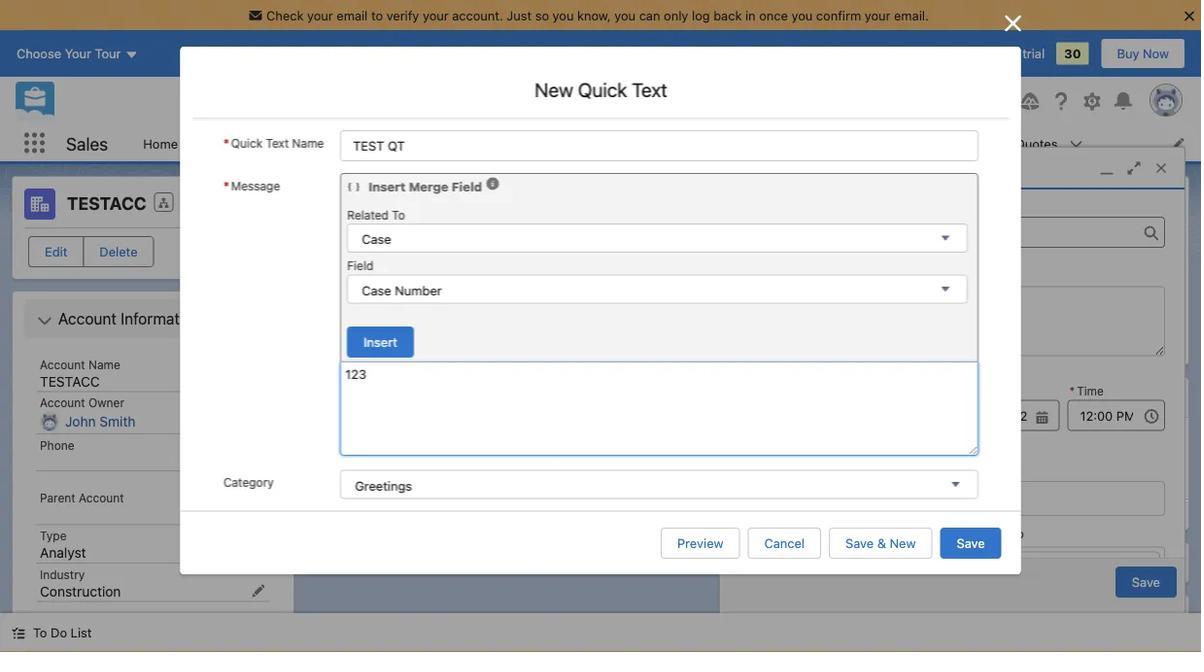 Task type: vqa. For each thing, say whether or not it's contained in the screenshot.
text field within TEST EVENT dialog
no



Task type: describe. For each thing, give the bounding box(es) containing it.
now
[[1143, 46, 1170, 61]]

details
[[423, 195, 472, 213]]

related inside test event dialog
[[962, 526, 1007, 541]]

location
[[740, 460, 790, 475]]

account for account name
[[40, 358, 85, 371]]

merge
[[409, 179, 448, 193]]

test event dialog
[[719, 147, 1186, 631]]

3 you from the left
[[792, 8, 813, 22]]

1 horizontal spatial in
[[1009, 46, 1019, 61]]

you
[[373, 498, 395, 512]]

0 horizontal spatial text
[[265, 136, 289, 150]]

1 you from the left
[[553, 8, 574, 22]]

event
[[798, 160, 839, 175]]

just
[[507, 8, 532, 22]]

0 vertical spatial related
[[347, 208, 388, 222]]

contacts list item
[[377, 125, 479, 161]]

1 vertical spatial to
[[648, 531, 660, 545]]

0 vertical spatial quick
[[578, 78, 627, 101]]

save button inside test event dialog
[[1116, 567, 1177, 598]]

task
[[556, 242, 583, 256]]

0 horizontal spatial test contact link
[[507, 500, 601, 515]]

test for test event
[[763, 160, 794, 175]]

0 vertical spatial name
[[292, 136, 324, 150]]

account right parent
[[79, 491, 124, 505]]

insert for insert
[[363, 335, 397, 349]]

phone
[[40, 438, 75, 452]]

back
[[714, 8, 742, 22]]

log
[[370, 242, 392, 256]]

opportunities image for opportunities
[[920, 551, 943, 575]]

& for new
[[878, 536, 887, 551]]

save for save button in test event dialog
[[1133, 575, 1161, 590]]

2 list item from the left
[[909, 125, 1004, 161]]

case for case
[[361, 232, 391, 246]]

account for account owner
[[40, 396, 85, 410]]

show all (10)
[[1010, 342, 1087, 357]]

upcoming
[[350, 346, 414, 360]]

insert merge field
[[368, 179, 482, 193]]

quick text name
[[231, 136, 324, 150]]

no more past activities to load. status
[[319, 531, 883, 545]]

description
[[740, 265, 807, 280]]

2 horizontal spatial •
[[780, 274, 786, 289]]

1 horizontal spatial text default image
[[347, 180, 360, 194]]

past
[[563, 531, 589, 545]]

text default image inside account information dropdown button
[[37, 313, 52, 329]]

event
[[711, 242, 744, 256]]

test inside the you logged a call with test contact
[[507, 500, 538, 514]]

account information button
[[28, 303, 278, 334]]

1 vertical spatial activities
[[592, 531, 645, 545]]

call inside button
[[406, 242, 428, 256]]

log
[[692, 8, 710, 22]]

title:
[[920, 446, 949, 461]]

inverse image
[[1002, 12, 1025, 35]]

cancel button
[[748, 528, 822, 559]]

october
[[350, 443, 401, 457]]

construction
[[40, 583, 121, 599]]

buy now
[[1118, 46, 1170, 61]]

log a call
[[370, 242, 428, 256]]

leads link
[[190, 125, 248, 161]]

greetings button
[[340, 470, 979, 499]]

left
[[986, 46, 1006, 61]]

contacts link
[[377, 125, 453, 161]]

new event button
[[633, 233, 760, 264]]

john
[[65, 414, 96, 430]]

all for view
[[1057, 507, 1072, 522]]

new down location text field at the bottom of page
[[890, 536, 916, 551]]

types
[[807, 274, 840, 289]]

feedback
[[881, 46, 938, 61]]

case for case number
[[361, 283, 391, 297]]

insert for insert merge field
[[368, 179, 405, 193]]

can
[[639, 8, 661, 22]]

0 horizontal spatial •
[[404, 443, 410, 457]]

to inside button
[[33, 626, 47, 640]]

(10)
[[1064, 342, 1087, 357]]

preview
[[678, 536, 724, 551]]

tasl
[[409, 380, 441, 396]]

list containing home
[[131, 125, 1202, 161]]

orders image
[[920, 265, 933, 279]]

orders (0)
[[943, 265, 1004, 280]]

test for test contact title: email: phone:
[[922, 430, 953, 444]]

industry
[[40, 568, 85, 581]]

0 horizontal spatial in
[[746, 8, 756, 22]]

0 horizontal spatial field
[[347, 259, 373, 273]]

john smith link
[[65, 414, 136, 431]]

contacts (1)
[[955, 390, 1038, 406]]

2 horizontal spatial text default image
[[486, 177, 499, 191]]

save inside button
[[846, 536, 874, 551]]

filters:
[[606, 274, 645, 289]]

activity link
[[331, 185, 388, 224]]

smith
[[100, 414, 136, 430]]

leave
[[843, 46, 877, 61]]

1 list item from the left
[[709, 125, 790, 161]]

view all link
[[908, 499, 1189, 530]]

edit
[[45, 245, 67, 259]]

1 your from the left
[[307, 8, 333, 22]]

contacts image
[[744, 554, 767, 577]]

quotes list item
[[1004, 125, 1095, 161]]

days
[[954, 46, 983, 61]]

3 your from the left
[[865, 8, 891, 22]]

month
[[833, 443, 873, 457]]

confirm
[[817, 8, 862, 22]]

case number
[[361, 283, 442, 297]]

all down new event
[[705, 274, 720, 289]]

more
[[530, 531, 560, 545]]

check
[[267, 8, 304, 22]]

home
[[143, 136, 178, 151]]

you logged a call with test contact
[[373, 498, 601, 514]]

logged call image
[[338, 478, 362, 501]]

log a call button
[[323, 233, 445, 264]]

0 horizontal spatial call
[[371, 477, 395, 493]]

related to inside test event dialog
[[962, 526, 1024, 541]]

only
[[664, 8, 689, 22]]

test tasl link
[[371, 380, 441, 396]]

opportunities (0)
[[943, 213, 1045, 227]]

orders (0) link
[[943, 265, 1004, 281]]

0 horizontal spatial save button
[[941, 528, 1002, 559]]

overdue
[[430, 346, 483, 360]]

(0) for cases (0)
[[1000, 607, 1020, 623]]

new for new event
[[681, 242, 707, 256]]

this month
[[803, 443, 873, 457]]

john smith
[[65, 414, 136, 430]]

all left the types
[[789, 274, 804, 289]]

contact inside 'test contact title: email: phone:'
[[956, 430, 1016, 444]]

test contact element
[[908, 426, 1189, 492]]

30
[[1065, 46, 1082, 61]]

0 horizontal spatial sales
[[66, 133, 108, 154]]

with
[[477, 498, 501, 512]]

1 vertical spatial testacc
[[40, 373, 100, 389]]

0 vertical spatial text
[[632, 78, 667, 101]]

new for new quick text
[[535, 78, 573, 101]]

verify
[[387, 8, 419, 22]]

accounts link
[[273, 125, 352, 161]]

edit industry image
[[252, 584, 265, 598]]

contracts (0)
[[943, 239, 1022, 254]]

email image
[[338, 380, 362, 404]]

contacts (1)
[[943, 187, 1015, 201]]

date
[[972, 385, 998, 398]]



Task type: locate. For each thing, give the bounding box(es) containing it.
* time
[[1070, 385, 1104, 398]]

1 horizontal spatial test contact link
[[922, 430, 1016, 445]]

1 horizontal spatial a
[[443, 498, 450, 512]]

upcoming & overdue button
[[320, 337, 882, 368]]

quick down check your email to verify your account. just so you know, you can only log back in once you confirm your email. on the top
[[578, 78, 627, 101]]

activities right past
[[592, 531, 645, 545]]

a inside the you logged a call with test contact
[[443, 498, 450, 512]]

* inside test event dialog
[[1070, 385, 1075, 398]]

trial
[[1023, 46, 1045, 61]]

contact up past
[[542, 500, 601, 514]]

accounts
[[285, 136, 340, 151]]

0 vertical spatial save button
[[941, 528, 1002, 559]]

1 vertical spatial text
[[265, 136, 289, 150]]

2 horizontal spatial to
[[1010, 526, 1024, 541]]

field down log
[[347, 259, 373, 273]]

quick up the message
[[231, 136, 262, 150]]

test event
[[763, 160, 839, 175]]

you right so
[[553, 8, 574, 22]]

a left call
[[443, 498, 450, 512]]

* left time
[[1070, 385, 1075, 398]]

1 horizontal spatial list item
[[909, 125, 1004, 161]]

all right view
[[1057, 507, 1072, 522]]

greetings
[[355, 478, 412, 493]]

contacts
[[389, 136, 442, 151], [955, 390, 1016, 406]]

new left event
[[681, 242, 707, 256]]

email:
[[920, 461, 955, 475]]

contacts for contacts
[[389, 136, 442, 151]]

1 horizontal spatial activities
[[724, 274, 776, 289]]

0 vertical spatial related to
[[347, 208, 405, 222]]

to do list button
[[0, 613, 103, 652]]

0 vertical spatial opportunities image
[[920, 213, 933, 227]]

1 horizontal spatial call
[[406, 242, 428, 256]]

you right once on the right of page
[[792, 8, 813, 22]]

account owner
[[40, 396, 124, 410]]

0 vertical spatial insert
[[368, 179, 405, 193]]

0 vertical spatial activities
[[724, 274, 776, 289]]

show
[[1010, 342, 1042, 357]]

test contact link up 'title:'
[[922, 430, 1016, 445]]

1 vertical spatial call
[[371, 477, 395, 493]]

related to
[[347, 208, 405, 222], [962, 526, 1024, 541]]

call link
[[371, 477, 395, 493]]

your left email.
[[865, 8, 891, 22]]

insert up activity at the left top of page
[[368, 179, 405, 193]]

0 vertical spatial a
[[396, 242, 403, 256]]

0 horizontal spatial to
[[33, 626, 47, 640]]

1 vertical spatial related to
[[962, 526, 1024, 541]]

no more past activities to load.
[[509, 531, 692, 545]]

* left quick text name
[[223, 136, 229, 150]]

1 vertical spatial a
[[443, 498, 450, 512]]

(0) down the view all
[[1052, 555, 1072, 571]]

testacc down account name
[[40, 373, 100, 389]]

1 horizontal spatial you
[[615, 8, 636, 22]]

• left the '2023'
[[404, 443, 410, 457]]

opportunities image up contracts image
[[920, 213, 933, 227]]

email
[[337, 8, 368, 22]]

in right back at the right of the page
[[746, 8, 756, 22]]

2 case from the top
[[361, 283, 391, 297]]

logged
[[399, 498, 439, 512]]

new
[[535, 78, 573, 101], [526, 242, 553, 256], [681, 242, 707, 256], [890, 536, 916, 551]]

contacts down end
[[955, 390, 1016, 406]]

1 vertical spatial in
[[1009, 46, 1019, 61]]

once
[[759, 8, 788, 22]]

1 opportunities image from the top
[[920, 213, 933, 227]]

to right the email
[[371, 8, 383, 22]]

0 horizontal spatial a
[[396, 242, 403, 256]]

time
[[667, 274, 693, 289]]

save button
[[941, 528, 1002, 559], [1116, 567, 1177, 598]]

0 vertical spatial sales
[[66, 133, 108, 154]]

contact down contacts (1)
[[956, 430, 1016, 444]]

(0) for opportunities (0)
[[1052, 555, 1072, 571]]

to up log a call
[[392, 208, 405, 222]]

1 horizontal spatial (0)
[[1052, 555, 1072, 571]]

0 vertical spatial field
[[451, 179, 482, 193]]

you
[[553, 8, 574, 22], [615, 8, 636, 22], [792, 8, 813, 22]]

2 you from the left
[[615, 8, 636, 22]]

analyst
[[40, 545, 86, 561]]

partners image
[[920, 292, 933, 305]]

2 vertical spatial *
[[1070, 385, 1075, 398]]

0 vertical spatial contacts
[[389, 136, 442, 151]]

0 vertical spatial contact
[[956, 430, 1016, 444]]

account up john
[[40, 396, 85, 410]]

contacts for contacts (1)
[[955, 390, 1016, 406]]

phone:
[[920, 475, 961, 490]]

1 horizontal spatial quick
[[578, 78, 627, 101]]

0 horizontal spatial you
[[553, 8, 574, 22]]

insert button
[[347, 326, 414, 358]]

case inside popup button
[[361, 232, 391, 246]]

0 vertical spatial to
[[371, 8, 383, 22]]

& left "overdue"
[[417, 346, 426, 360]]

test left "event"
[[763, 160, 794, 175]]

1 horizontal spatial save
[[957, 536, 985, 551]]

name inside test event dialog
[[740, 526, 774, 541]]

1 horizontal spatial sales
[[507, 195, 545, 213]]

opportunities image
[[920, 213, 933, 227], [920, 551, 943, 575]]

text default image up account name
[[37, 313, 52, 329]]

sales left home
[[66, 133, 108, 154]]

contacts inside 'list item'
[[389, 136, 442, 151]]

case down log
[[361, 283, 391, 297]]

1 vertical spatial field
[[347, 259, 373, 273]]

2023
[[414, 443, 447, 457]]

1 horizontal spatial &
[[878, 536, 887, 551]]

1 vertical spatial &
[[878, 536, 887, 551]]

account up account name
[[58, 310, 117, 328]]

this
[[803, 443, 830, 457]]

leads list item
[[190, 125, 273, 161]]

Description text field
[[740, 286, 1166, 356]]

0 horizontal spatial contact
[[542, 500, 601, 514]]

1 vertical spatial insert
[[363, 335, 397, 349]]

group inside test event dialog
[[740, 400, 838, 431]]

0 horizontal spatial related
[[347, 208, 388, 222]]

list item
[[709, 125, 790, 161], [909, 125, 1004, 161]]

None text field
[[340, 130, 979, 161]]

new for new task
[[526, 242, 553, 256]]

test contact link up more
[[507, 500, 601, 515]]

date group
[[962, 384, 1060, 431]]

* for message
[[223, 179, 229, 192]]

save & new button
[[829, 528, 933, 559]]

1 case from the top
[[361, 232, 391, 246]]

0 horizontal spatial related to
[[347, 208, 405, 222]]

text down can
[[632, 78, 667, 101]]

upcoming & overdue
[[350, 346, 483, 360]]

1 vertical spatial to
[[1010, 526, 1024, 541]]

related to up log
[[347, 208, 405, 222]]

email.
[[894, 8, 929, 22]]

to
[[371, 8, 383, 22], [648, 531, 660, 545]]

2 horizontal spatial you
[[792, 8, 813, 22]]

case
[[361, 232, 391, 246], [361, 283, 391, 297]]

2 vertical spatial name
[[740, 526, 774, 541]]

& for overdue
[[417, 346, 426, 360]]

1 vertical spatial quick
[[231, 136, 262, 150]]

text default image
[[12, 627, 25, 640]]

1 horizontal spatial contact
[[956, 430, 1016, 444]]

contact
[[956, 430, 1016, 444], [542, 500, 601, 514]]

text default image left sales link
[[486, 177, 499, 191]]

text default image
[[486, 177, 499, 191], [347, 180, 360, 194], [37, 313, 52, 329]]

buy
[[1118, 46, 1140, 61]]

1 horizontal spatial contacts
[[955, 390, 1016, 406]]

1 horizontal spatial •
[[696, 274, 702, 289]]

save inside test event dialog
[[1133, 575, 1161, 590]]

sales up new task button
[[507, 195, 545, 213]]

call
[[406, 242, 428, 256], [371, 477, 395, 493]]

time
[[1077, 385, 1104, 398]]

related to up "opportunities"
[[962, 526, 1024, 541]]

cases (0)
[[943, 318, 1000, 332]]

a right log
[[396, 242, 403, 256]]

case inside 'popup button'
[[361, 283, 391, 297]]

0 horizontal spatial &
[[417, 346, 426, 360]]

1 vertical spatial contacts
[[955, 390, 1016, 406]]

test up no
[[507, 500, 538, 514]]

•
[[696, 274, 702, 289], [780, 274, 786, 289], [404, 443, 410, 457]]

1 horizontal spatial related
[[962, 526, 1007, 541]]

0 horizontal spatial quick
[[231, 136, 262, 150]]

2 horizontal spatial save
[[1133, 575, 1161, 590]]

information
[[121, 310, 201, 328]]

1 vertical spatial opportunities image
[[920, 551, 943, 575]]

0 vertical spatial &
[[417, 346, 426, 360]]

cancel
[[765, 536, 805, 551]]

all for filters:
[[649, 274, 664, 289]]

opportunities image down location text field at the bottom of page
[[920, 551, 943, 575]]

account up 'account owner'
[[40, 358, 85, 371]]

2 vertical spatial to
[[33, 626, 47, 640]]

sales
[[66, 133, 108, 154], [507, 195, 545, 213]]

related up "opportunities"
[[962, 526, 1007, 541]]

1 vertical spatial *
[[223, 179, 229, 192]]

2 your from the left
[[423, 8, 449, 22]]

& inside dropdown button
[[417, 346, 426, 360]]

load.
[[663, 531, 692, 545]]

Enter a greeting, note, or an answer to a question... text field
[[340, 362, 979, 456]]

details link
[[423, 185, 472, 224]]

opportunities image for opportunities (0)
[[920, 213, 933, 227]]

contacts (1) link
[[943, 187, 1015, 202]]

account.
[[452, 8, 503, 22]]

1 horizontal spatial to
[[392, 208, 405, 222]]

0 vertical spatial call
[[406, 242, 428, 256]]

group
[[740, 400, 838, 431]]

testacc up delete
[[67, 193, 146, 214]]

related up log
[[347, 208, 388, 222]]

leave feedback
[[843, 46, 938, 61]]

all for show
[[1046, 342, 1060, 357]]

in
[[746, 8, 756, 22], [1009, 46, 1019, 61]]

case down activity link
[[361, 232, 391, 246]]

delete
[[100, 245, 138, 259]]

1 vertical spatial contact
[[542, 500, 601, 514]]

test inside dialog
[[763, 160, 794, 175]]

*
[[223, 136, 229, 150], [223, 179, 229, 192], [1070, 385, 1075, 398]]

type
[[40, 529, 67, 543]]

call up you
[[371, 477, 395, 493]]

new event
[[681, 242, 744, 256]]

contact inside the you logged a call with test contact
[[542, 500, 601, 514]]

list
[[131, 125, 1202, 161]]

contracts (0) link
[[943, 239, 1022, 255]]

• right time
[[696, 274, 702, 289]]

a inside log a call button
[[396, 242, 403, 256]]

2 horizontal spatial your
[[865, 8, 891, 22]]

1 horizontal spatial related to
[[962, 526, 1024, 541]]

1 horizontal spatial your
[[423, 8, 449, 22]]

1 vertical spatial related
[[962, 526, 1007, 541]]

a
[[396, 242, 403, 256], [443, 498, 450, 512]]

1 horizontal spatial field
[[451, 179, 482, 193]]

0 vertical spatial in
[[746, 8, 756, 22]]

1 horizontal spatial save button
[[1116, 567, 1177, 598]]

quotes
[[1016, 136, 1058, 151]]

field up details
[[451, 179, 482, 193]]

0 vertical spatial testacc
[[67, 193, 146, 214]]

save for the left save button
[[957, 536, 985, 551]]

text default image up activity at the left top of page
[[347, 180, 360, 194]]

parent
[[40, 491, 75, 505]]

test inside 'test contact title: email: phone:'
[[922, 430, 953, 444]]

all inside view all link
[[1057, 507, 1072, 522]]

0 horizontal spatial (0)
[[1000, 607, 1020, 623]]

view
[[1025, 507, 1054, 522]]

2 opportunities image from the top
[[920, 551, 943, 575]]

1 vertical spatial test contact link
[[507, 500, 601, 515]]

(0) right cases
[[1000, 607, 1020, 623]]

0 horizontal spatial contacts
[[389, 136, 442, 151]]

your
[[307, 8, 333, 22], [423, 8, 449, 22], [865, 8, 891, 22]]

new down so
[[535, 78, 573, 101]]

activities down event
[[724, 274, 776, 289]]

all left time
[[649, 274, 664, 289]]

0 vertical spatial (0)
[[1052, 555, 1072, 571]]

account information
[[58, 310, 201, 328]]

account for account information
[[58, 310, 117, 328]]

test contact title: email: phone:
[[920, 430, 1016, 490]]

1 vertical spatial name
[[88, 358, 120, 371]]

new task button
[[479, 233, 599, 264]]

you left can
[[615, 8, 636, 22]]

related
[[347, 208, 388, 222], [962, 526, 1007, 541]]

list item left "event"
[[709, 125, 790, 161]]

account inside dropdown button
[[58, 310, 117, 328]]

0 vertical spatial to
[[392, 208, 405, 222]]

test down upcoming
[[371, 380, 405, 396]]

& down location text field at the bottom of page
[[878, 536, 887, 551]]

* left the message
[[223, 179, 229, 192]]

call
[[453, 498, 473, 512]]

tab list containing activity
[[319, 185, 883, 224]]

cases (0)
[[955, 607, 1020, 623]]

text up the message
[[265, 136, 289, 150]]

1 vertical spatial save button
[[1116, 567, 1177, 598]]

test for test tasl
[[371, 380, 405, 396]]

partners (0) link
[[943, 292, 1014, 307]]

tab list
[[319, 185, 883, 224]]

sales link
[[507, 185, 545, 224]]

1 horizontal spatial name
[[292, 136, 324, 150]]

new left task at the top left of page
[[526, 242, 553, 256]]

no
[[509, 531, 526, 545]]

0 horizontal spatial name
[[88, 358, 120, 371]]

save
[[846, 536, 874, 551], [957, 536, 985, 551], [1133, 575, 1161, 590]]

contracts image
[[920, 239, 933, 253]]

1 vertical spatial (0)
[[1000, 607, 1020, 623]]

contacts up insert merge field
[[389, 136, 442, 151]]

do
[[51, 626, 67, 640]]

opportunities (0) link
[[943, 213, 1045, 228]]

2 horizontal spatial name
[[740, 526, 774, 541]]

1 vertical spatial case
[[361, 283, 391, 297]]

new inside button
[[681, 242, 707, 256]]

your left the email
[[307, 8, 333, 22]]

filters: all time • all activities • all types
[[606, 274, 840, 289]]

list item up contacts (1)
[[909, 125, 1004, 161]]

* for quick text name
[[223, 136, 229, 150]]

0 horizontal spatial list item
[[709, 125, 790, 161]]

message
[[231, 179, 280, 192]]

None text field
[[740, 400, 838, 431], [962, 400, 1060, 431], [740, 400, 838, 431], [962, 400, 1060, 431]]

0 horizontal spatial to
[[371, 8, 383, 22]]

0 horizontal spatial your
[[307, 8, 333, 22]]

to up opportunities (0)
[[1010, 526, 1024, 541]]

edit parent account image
[[252, 507, 265, 521]]

your right verify
[[423, 8, 449, 22]]

& inside button
[[878, 536, 887, 551]]

field
[[451, 179, 482, 193], [347, 259, 373, 273]]

show all (10) link
[[1010, 342, 1087, 357]]

1 horizontal spatial text
[[632, 78, 667, 101]]

insert up the test tasl
[[363, 335, 397, 349]]

to left load. on the right of the page
[[648, 531, 660, 545]]

all left (10)
[[1046, 342, 1060, 357]]

• left the types
[[780, 274, 786, 289]]

new quick text
[[535, 78, 667, 101]]

call right log
[[406, 242, 428, 256]]

0 horizontal spatial activities
[[592, 531, 645, 545]]

to inside test event dialog
[[1010, 526, 1024, 541]]

1 vertical spatial sales
[[507, 195, 545, 213]]

insert inside button
[[363, 335, 397, 349]]

to left do
[[33, 626, 47, 640]]

in right left
[[1009, 46, 1019, 61]]

Location text field
[[740, 481, 1166, 516]]

test up 'title:'
[[922, 430, 953, 444]]

accounts list item
[[273, 125, 377, 161]]



